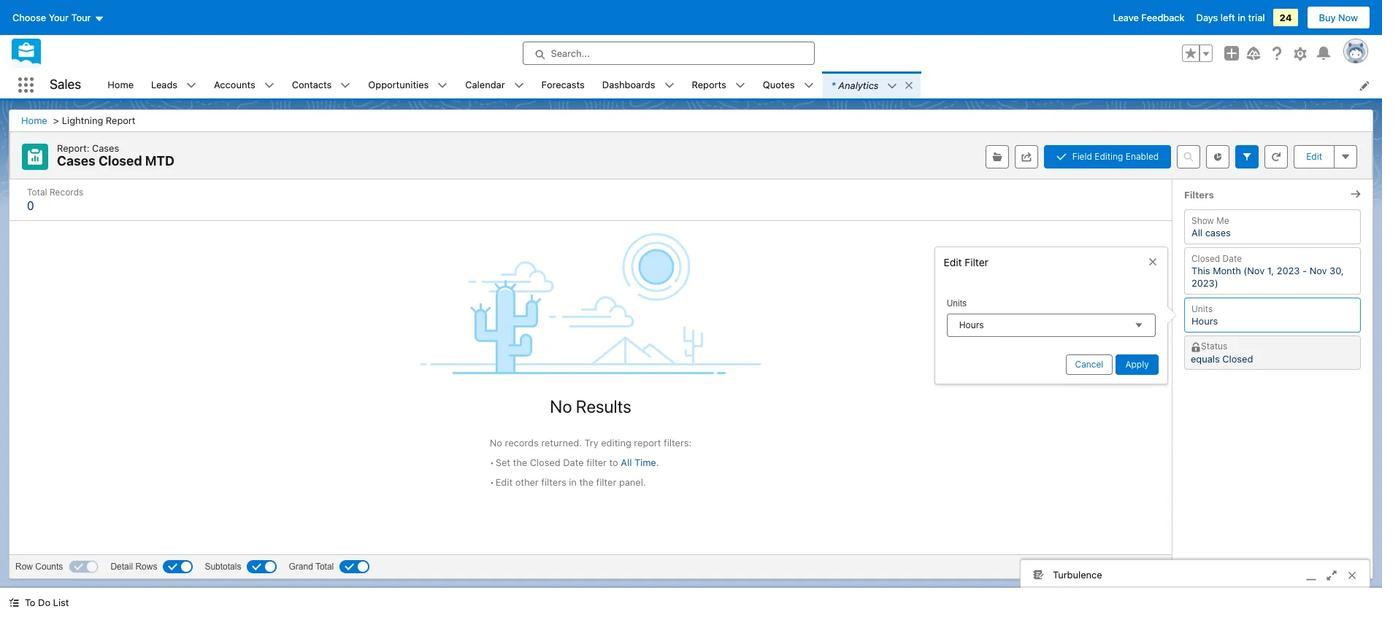Task type: locate. For each thing, give the bounding box(es) containing it.
text default image inside dashboards list item
[[664, 81, 674, 91]]

text default image inside list item
[[904, 80, 914, 90]]

home
[[108, 79, 134, 90]]

list
[[99, 72, 1382, 99]]

list containing home
[[99, 72, 1382, 99]]

text default image inside the 'leads' list item
[[186, 81, 196, 91]]

text default image right contacts
[[341, 81, 351, 91]]

text default image for accounts
[[264, 81, 274, 91]]

text default image for calendar
[[514, 81, 524, 91]]

text default image right leads at the top left of the page
[[186, 81, 196, 91]]

calendar list item
[[457, 72, 533, 99]]

text default image for opportunities
[[438, 81, 448, 91]]

leave feedback
[[1113, 12, 1185, 23]]

reports
[[692, 79, 726, 90]]

text default image right reports
[[735, 81, 745, 91]]

text default image left to
[[9, 598, 19, 608]]

* analytics
[[831, 79, 879, 91]]

text default image right the analytics at the top right of page
[[904, 80, 914, 90]]

text default image right accounts
[[264, 81, 274, 91]]

opportunities
[[368, 79, 429, 90]]

turbulence
[[1053, 569, 1102, 581]]

group
[[1182, 45, 1213, 62]]

text default image inside opportunities list item
[[438, 81, 448, 91]]

text default image down "search..." button
[[664, 81, 674, 91]]

text default image left '*'
[[804, 81, 814, 91]]

quotes
[[763, 79, 795, 90]]

text default image right calendar
[[514, 81, 524, 91]]

text default image inside contacts list item
[[341, 81, 351, 91]]

do
[[38, 597, 50, 609]]

to
[[25, 597, 35, 609]]

text default image inside reports list item
[[735, 81, 745, 91]]

to do list button
[[0, 589, 78, 618]]

dashboards list item
[[593, 72, 683, 99]]

text default image inside calendar list item
[[514, 81, 524, 91]]

list item
[[823, 72, 921, 99]]

analytics
[[839, 79, 879, 91]]

text default image
[[341, 81, 351, 91], [438, 81, 448, 91], [514, 81, 524, 91], [664, 81, 674, 91], [735, 81, 745, 91], [887, 81, 898, 91], [9, 598, 19, 608]]

quotes list item
[[754, 72, 823, 99]]

text default image
[[904, 80, 914, 90], [186, 81, 196, 91], [264, 81, 274, 91], [804, 81, 814, 91]]

in
[[1238, 12, 1246, 23]]

text default image inside accounts list item
[[264, 81, 274, 91]]

opportunities list item
[[360, 72, 457, 99]]

leave feedback link
[[1113, 12, 1185, 23]]

trial
[[1248, 12, 1265, 23]]

home link
[[99, 72, 142, 99]]

leave
[[1113, 12, 1139, 23]]

accounts link
[[205, 72, 264, 99]]

to do list
[[25, 597, 69, 609]]

days
[[1196, 12, 1218, 23]]

24
[[1280, 12, 1292, 23]]

buy now
[[1319, 12, 1358, 23]]

text default image inside quotes list item
[[804, 81, 814, 91]]

accounts list item
[[205, 72, 283, 99]]

search... button
[[522, 42, 814, 65]]

sales
[[50, 77, 81, 92]]

days left in trial
[[1196, 12, 1265, 23]]

text default image left calendar link
[[438, 81, 448, 91]]

forecasts link
[[533, 72, 593, 99]]



Task type: vqa. For each thing, say whether or not it's contained in the screenshot.
Closed
no



Task type: describe. For each thing, give the bounding box(es) containing it.
accounts
[[214, 79, 255, 90]]

text default image right the analytics at the top right of page
[[887, 81, 898, 91]]

leads
[[151, 79, 178, 90]]

left
[[1221, 12, 1235, 23]]

forecasts
[[541, 79, 585, 90]]

your
[[49, 12, 69, 23]]

calendar
[[465, 79, 505, 90]]

contacts link
[[283, 72, 341, 99]]

text default image for contacts
[[341, 81, 351, 91]]

choose your tour button
[[12, 6, 105, 29]]

leads list item
[[142, 72, 205, 99]]

buy now button
[[1307, 6, 1371, 29]]

list
[[53, 597, 69, 609]]

now
[[1338, 12, 1358, 23]]

text default image for quotes
[[804, 81, 814, 91]]

dashboards
[[602, 79, 655, 90]]

contacts
[[292, 79, 332, 90]]

quotes link
[[754, 72, 804, 99]]

text default image inside to do list button
[[9, 598, 19, 608]]

*
[[831, 79, 836, 91]]

calendar link
[[457, 72, 514, 99]]

text default image for dashboards
[[664, 81, 674, 91]]

text default image for leads
[[186, 81, 196, 91]]

text default image for reports
[[735, 81, 745, 91]]

dashboards link
[[593, 72, 664, 99]]

opportunities link
[[360, 72, 438, 99]]

list item containing *
[[823, 72, 921, 99]]

buy
[[1319, 12, 1336, 23]]

leads link
[[142, 72, 186, 99]]

feedback
[[1142, 12, 1185, 23]]

contacts list item
[[283, 72, 360, 99]]

choose your tour
[[12, 12, 91, 23]]

reports link
[[683, 72, 735, 99]]

choose
[[12, 12, 46, 23]]

search...
[[551, 47, 590, 59]]

tour
[[71, 12, 91, 23]]

reports list item
[[683, 72, 754, 99]]



